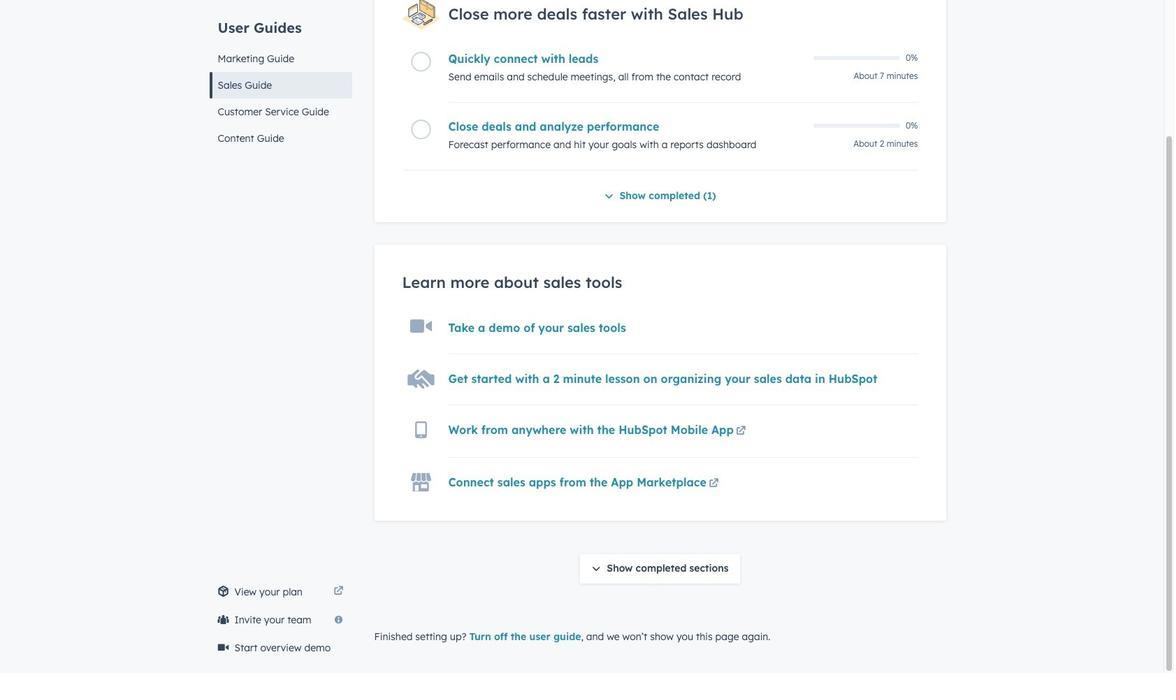 Task type: describe. For each thing, give the bounding box(es) containing it.
user guides element
[[209, 0, 352, 152]]

1 link opens in a new window image from the top
[[709, 476, 719, 493]]



Task type: vqa. For each thing, say whether or not it's contained in the screenshot.
Link opens in a new window image
yes



Task type: locate. For each thing, give the bounding box(es) containing it.
link opens in a new window image
[[736, 423, 746, 440], [736, 426, 746, 437], [334, 583, 344, 600], [334, 586, 344, 597]]

link opens in a new window image
[[709, 476, 719, 493], [709, 479, 719, 489]]

2 link opens in a new window image from the top
[[709, 479, 719, 489]]



